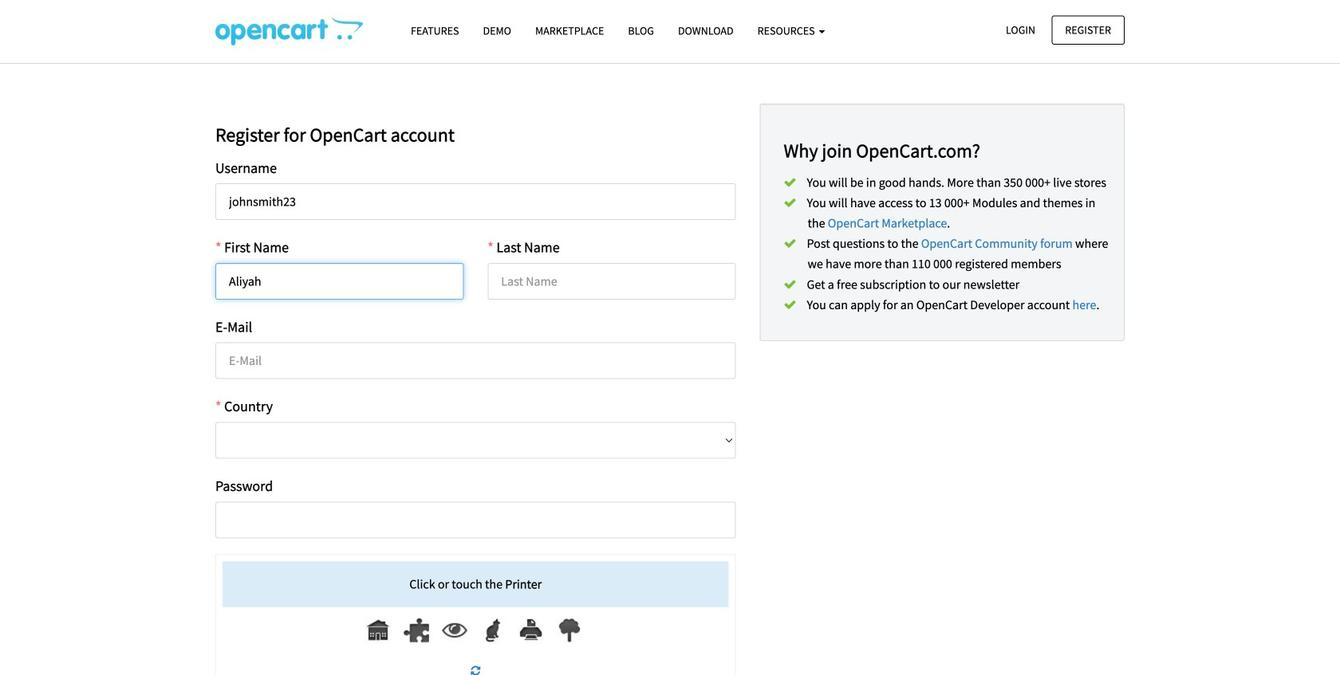 Task type: vqa. For each thing, say whether or not it's contained in the screenshot.
OpenCart - Blog image
no



Task type: describe. For each thing, give the bounding box(es) containing it.
E-Mail text field
[[215, 343, 736, 380]]

opencart - account register image
[[215, 17, 363, 45]]

Username text field
[[215, 184, 736, 220]]



Task type: locate. For each thing, give the bounding box(es) containing it.
None password field
[[215, 502, 736, 539]]

refresh image
[[471, 666, 481, 676]]

First Name text field
[[215, 263, 464, 300]]

Last Name text field
[[488, 263, 736, 300]]



